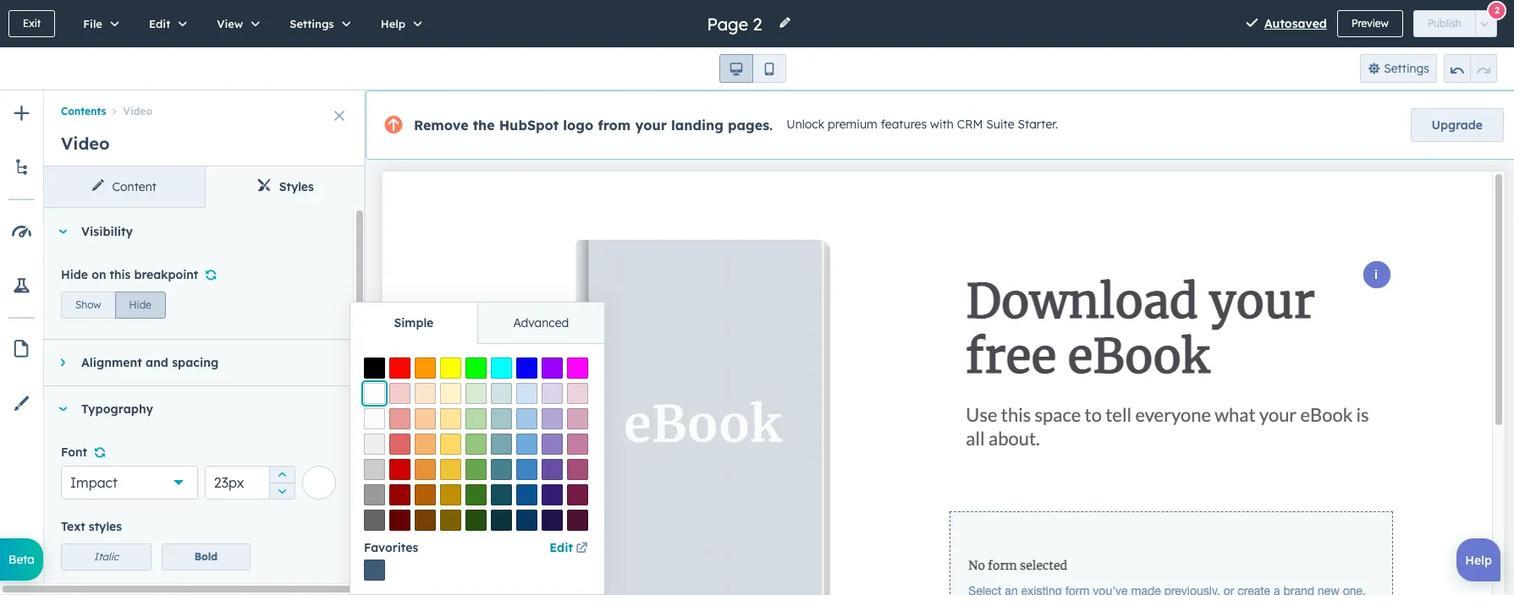 Task type: locate. For each thing, give the bounding box(es) containing it.
alignment and spacing button
[[44, 340, 336, 386]]

0 vertical spatial settings button
[[272, 0, 363, 47]]

group
[[720, 54, 786, 83], [1444, 54, 1498, 83], [61, 289, 166, 319], [269, 466, 295, 500]]

autosaved
[[1265, 16, 1327, 31]]

0 horizontal spatial settings
[[290, 17, 334, 30]]

unlock premium features with crm suite starter.
[[787, 117, 1058, 132]]

caret image for alignment and spacing
[[61, 358, 65, 368]]

content link
[[44, 167, 205, 207]]

0 horizontal spatial hide
[[61, 268, 88, 283]]

0 horizontal spatial help
[[381, 17, 406, 30]]

#a2c4c9, 100 opacity image
[[491, 409, 512, 430]]

edit
[[149, 17, 170, 30], [550, 541, 573, 556]]

navigation
[[44, 91, 366, 121]]

#37761d, 100 opacity image
[[466, 485, 487, 506]]

help button
[[363, 0, 434, 47]]

0 vertical spatial edit
[[149, 17, 170, 30]]

impact tab panel
[[44, 208, 366, 596]]

help inside button
[[381, 17, 406, 30]]

1 horizontal spatial settings
[[1384, 61, 1430, 76]]

1 vertical spatial hide
[[129, 299, 151, 312]]

#20124d, 100 opacity image
[[542, 510, 563, 532]]

#ff00ff, 100 opacity image
[[567, 358, 588, 379]]

#b6d7a8, 100 opacity image
[[466, 409, 487, 430]]

hide
[[61, 268, 88, 283], [129, 299, 151, 312]]

link opens in a new window image
[[576, 543, 588, 556], [576, 543, 588, 556]]

#cc0201, 100 opacity image
[[389, 460, 411, 481]]

1 horizontal spatial hide
[[129, 299, 151, 312]]

caret image inside visibility dropdown button
[[58, 230, 68, 234]]

1 horizontal spatial help
[[1466, 554, 1492, 569]]

#a64d79, 100 opacity image
[[567, 460, 588, 481]]

styles
[[89, 520, 122, 535]]

settings button
[[272, 0, 363, 47], [1360, 54, 1437, 83]]

exit
[[23, 17, 41, 30]]

beta button
[[0, 539, 43, 582]]

logo
[[563, 117, 594, 134]]

0 horizontal spatial edit
[[149, 17, 170, 30]]

1 vertical spatial tab list
[[350, 303, 604, 345]]

settings right view button
[[290, 17, 334, 30]]

#00ff03, 100 opacity image
[[466, 358, 487, 379]]

#e69138, 100 opacity image
[[415, 460, 436, 481]]

#ffff04, 100 opacity image
[[440, 358, 461, 379]]

1 horizontal spatial video
[[123, 105, 152, 118]]

close image
[[334, 111, 345, 121]]

caret image
[[58, 408, 68, 412]]

#134f5c, 100 opacity image
[[491, 485, 512, 506]]

1 vertical spatial settings
[[1384, 61, 1430, 76]]

video
[[123, 105, 152, 118], [61, 133, 110, 154]]

video right contents button
[[123, 105, 152, 118]]

hide down hide on this breakpoint
[[129, 299, 151, 312]]

view
[[217, 17, 243, 30]]

1 horizontal spatial edit
[[550, 541, 573, 556]]

#ff0201, 100 opacity image
[[389, 358, 411, 379]]

simple link
[[350, 303, 477, 344]]

pages.
[[728, 117, 773, 134]]

#000000, 100 opacity image
[[364, 358, 385, 379]]

0 vertical spatial video
[[123, 105, 152, 118]]

help
[[381, 17, 406, 30], [1466, 554, 1492, 569]]

view button
[[199, 0, 272, 47]]

#7f6001, 100 opacity image
[[440, 510, 461, 532]]

remove
[[414, 117, 469, 134]]

tab panel
[[350, 344, 604, 595]]

show
[[75, 299, 101, 312]]

preview
[[1352, 17, 1389, 30]]

#f4cccc, 100 opacity image
[[389, 383, 411, 405]]

visibility button
[[44, 209, 336, 255]]

edit down the #20124d, 100 opacity icon
[[550, 541, 573, 556]]

0 vertical spatial tab list
[[44, 167, 366, 208]]

#00ffff, 100 opacity image
[[491, 358, 512, 379]]

#d9d2e9, 100 opacity image
[[542, 383, 563, 405]]

show button
[[61, 292, 116, 319]]

#073763, 100 opacity image
[[516, 510, 538, 532]]

video inside navigation
[[123, 105, 152, 118]]

settings
[[290, 17, 334, 30], [1384, 61, 1430, 76]]

1 vertical spatial caret image
[[61, 358, 65, 368]]

0 vertical spatial hide
[[61, 268, 88, 283]]

content
[[112, 179, 157, 195]]

#b4a7d6, 100 opacity image
[[542, 409, 563, 430]]

hide left on
[[61, 268, 88, 283]]

#8e7cc3, 100 opacity image
[[542, 434, 563, 455]]

0 horizontal spatial video
[[61, 133, 110, 154]]

0 vertical spatial help
[[381, 17, 406, 30]]

0 horizontal spatial settings button
[[272, 0, 363, 47]]

#fce5cd, 100 opacity image
[[415, 383, 436, 405]]

caret image up caret image
[[61, 358, 65, 368]]

#9fc5e8, 100 opacity image
[[516, 409, 538, 430]]

this
[[110, 268, 131, 283]]

#660000, 100 opacity image
[[389, 510, 411, 532]]

0 vertical spatial settings
[[290, 17, 334, 30]]

caret image
[[58, 230, 68, 234], [61, 358, 65, 368]]

tab list up #00ff03, 100 opacity image
[[350, 303, 604, 345]]

the
[[473, 117, 495, 134]]

hide inside button
[[129, 299, 151, 312]]

help link
[[1457, 539, 1501, 582]]

22px text field
[[205, 466, 295, 500]]

0 vertical spatial caret image
[[58, 230, 68, 234]]

1 vertical spatial help
[[1466, 554, 1492, 569]]

video down the contents
[[61, 133, 110, 154]]

#741b47, 100 opacity image
[[567, 485, 588, 506]]

styles
[[279, 179, 314, 195]]

#93c47d, 100 opacity image
[[466, 434, 487, 455]]

#ffe599, 100 opacity image
[[440, 409, 461, 430]]

font
[[61, 445, 87, 461]]

#9a00ff, 100 opacity image
[[542, 358, 563, 379]]

caret image inside alignment and spacing dropdown button
[[61, 358, 65, 368]]

tab list
[[44, 167, 366, 208], [350, 303, 604, 345]]

1 vertical spatial video
[[61, 133, 110, 154]]

on
[[92, 268, 106, 283]]

settings down preview button
[[1384, 61, 1430, 76]]

tab list up visibility dropdown button
[[44, 167, 366, 208]]

advanced link
[[477, 303, 604, 344]]

hide button
[[115, 292, 166, 319]]

upgrade
[[1432, 118, 1483, 133]]

#990100, 100 opacity image
[[389, 485, 411, 506]]

1 vertical spatial settings button
[[1360, 54, 1437, 83]]

publish
[[1428, 17, 1462, 30]]

#3d85c6, 100 opacity image
[[516, 460, 538, 481]]

help for help button
[[381, 17, 406, 30]]

#0c343d, 100 opacity image
[[491, 510, 512, 532]]

#cccccc, 100 opacity image
[[364, 460, 385, 481]]

#6fa8dc, 100 opacity image
[[516, 434, 538, 455]]

bold
[[194, 551, 218, 564]]

None field
[[706, 12, 768, 35]]

caret image left the visibility
[[58, 230, 68, 234]]

#69a84f, 100 opacity image
[[466, 460, 487, 481]]

breakpoint
[[134, 268, 198, 283]]

#c27ba0, 100 opacity image
[[567, 434, 588, 455]]

your
[[635, 117, 667, 134]]

edit right file button in the top left of the page
[[149, 17, 170, 30]]

#f9cb9c, 100 opacity image
[[415, 409, 436, 430]]



Task type: describe. For each thing, give the bounding box(es) containing it.
#ea9999, 100 opacity image
[[389, 409, 411, 430]]

beta
[[8, 553, 35, 568]]

#ffffff, 100 opacity image
[[364, 383, 385, 405]]

file button
[[65, 0, 131, 47]]

#0600ff, 100 opacity image
[[516, 358, 538, 379]]

#b45f06, 100 opacity image
[[415, 485, 436, 506]]

#e06666, 100 opacity image
[[389, 434, 411, 455]]

features
[[881, 117, 927, 132]]

#ead1dc, 100 opacity image
[[567, 383, 588, 405]]

contents button
[[61, 105, 106, 118]]

simple
[[394, 316, 434, 331]]

favorites
[[364, 541, 418, 556]]

#999999, 100 opacity image
[[364, 485, 385, 506]]

#783f04, 100 opacity image
[[415, 510, 436, 532]]

hubspot
[[499, 117, 559, 134]]

#d0e0e3, 100 opacity image
[[491, 383, 512, 405]]

advanced
[[513, 316, 569, 331]]

typography
[[81, 402, 153, 417]]

file
[[83, 17, 102, 30]]

#666666, 100 opacity image
[[364, 510, 385, 532]]

#d5a6bd, 100 opacity image
[[567, 409, 588, 430]]

#674ea7, 100 opacity image
[[542, 460, 563, 481]]

help for help link
[[1466, 554, 1492, 569]]

starter.
[[1018, 117, 1058, 132]]

text styles element
[[61, 544, 251, 571]]

landing
[[671, 117, 724, 134]]

#ffd966, 100 opacity image
[[440, 434, 461, 455]]

edit inside button
[[149, 17, 170, 30]]

preview button
[[1337, 10, 1403, 37]]

tab list containing content
[[44, 167, 366, 208]]

with
[[930, 117, 954, 132]]

and
[[146, 356, 168, 371]]

suite
[[986, 117, 1015, 132]]

edit button
[[131, 0, 199, 47]]

#ff9902, 100 opacity image
[[415, 358, 436, 379]]

contents
[[61, 105, 106, 118]]

#45818e, 100 opacity image
[[491, 460, 512, 481]]

#fff2cc, 100 opacity image
[[440, 383, 461, 405]]

styles link
[[205, 167, 366, 207]]

autosaved button
[[1265, 14, 1327, 34]]

group containing show
[[61, 289, 166, 319]]

exit link
[[8, 10, 55, 37]]

premium
[[828, 117, 878, 132]]

upgrade link
[[1411, 108, 1504, 142]]

#0c5394, 100 opacity image
[[516, 485, 538, 506]]

#fafafa, 100 opacity image
[[364, 409, 385, 430]]

tab panel containing favorites
[[350, 344, 604, 595]]

#76a5af, 100 opacity image
[[491, 434, 512, 455]]

alignment
[[81, 356, 142, 371]]

impact button
[[61, 466, 198, 500]]

caret image for visibility
[[58, 230, 68, 234]]

#351c75, 100 opacity image
[[542, 485, 563, 506]]

edit link
[[550, 538, 591, 559]]

#4c1130, 100 opacity image
[[567, 510, 588, 532]]

#274e13, 100 opacity image
[[466, 510, 487, 532]]

video button
[[106, 105, 152, 118]]

#eeeeee, 100 opacity image
[[364, 434, 385, 455]]

tab list containing simple
[[350, 303, 604, 345]]

publish button
[[1413, 10, 1476, 37]]

1 horizontal spatial settings button
[[1360, 54, 1437, 83]]

spacing
[[172, 356, 219, 371]]

#bf9002, 100 opacity image
[[440, 485, 461, 506]]

#f1c233, 100 opacity image
[[440, 460, 461, 481]]

visibility
[[81, 224, 133, 240]]

italic button
[[61, 544, 151, 571]]

typography button
[[44, 387, 336, 433]]

alignment and spacing
[[81, 356, 219, 371]]

text
[[61, 520, 85, 535]]

#cfe2f3, 100 opacity image
[[516, 383, 538, 405]]

hide for hide on this breakpoint
[[61, 268, 88, 283]]

text styles
[[61, 520, 122, 535]]

publish group
[[1413, 10, 1498, 37]]

from
[[598, 117, 631, 134]]

#425b76, 100 opacity image
[[364, 560, 385, 582]]

navigation containing contents
[[44, 91, 366, 121]]

2
[[1495, 4, 1500, 16]]

1 vertical spatial edit
[[550, 541, 573, 556]]

#d9ead3, 100 opacity image
[[466, 383, 487, 405]]

bold button
[[162, 544, 251, 571]]

#f6b26b, 100 opacity image
[[415, 434, 436, 455]]

crm
[[957, 117, 983, 132]]

impact
[[70, 475, 118, 492]]

unlock
[[787, 117, 825, 132]]

hide for hide
[[129, 299, 151, 312]]

hide on this breakpoint
[[61, 268, 198, 283]]

remove the hubspot logo from your landing pages.
[[414, 117, 773, 134]]

italic
[[94, 551, 119, 564]]



Task type: vqa. For each thing, say whether or not it's contained in the screenshot.
Preview
yes



